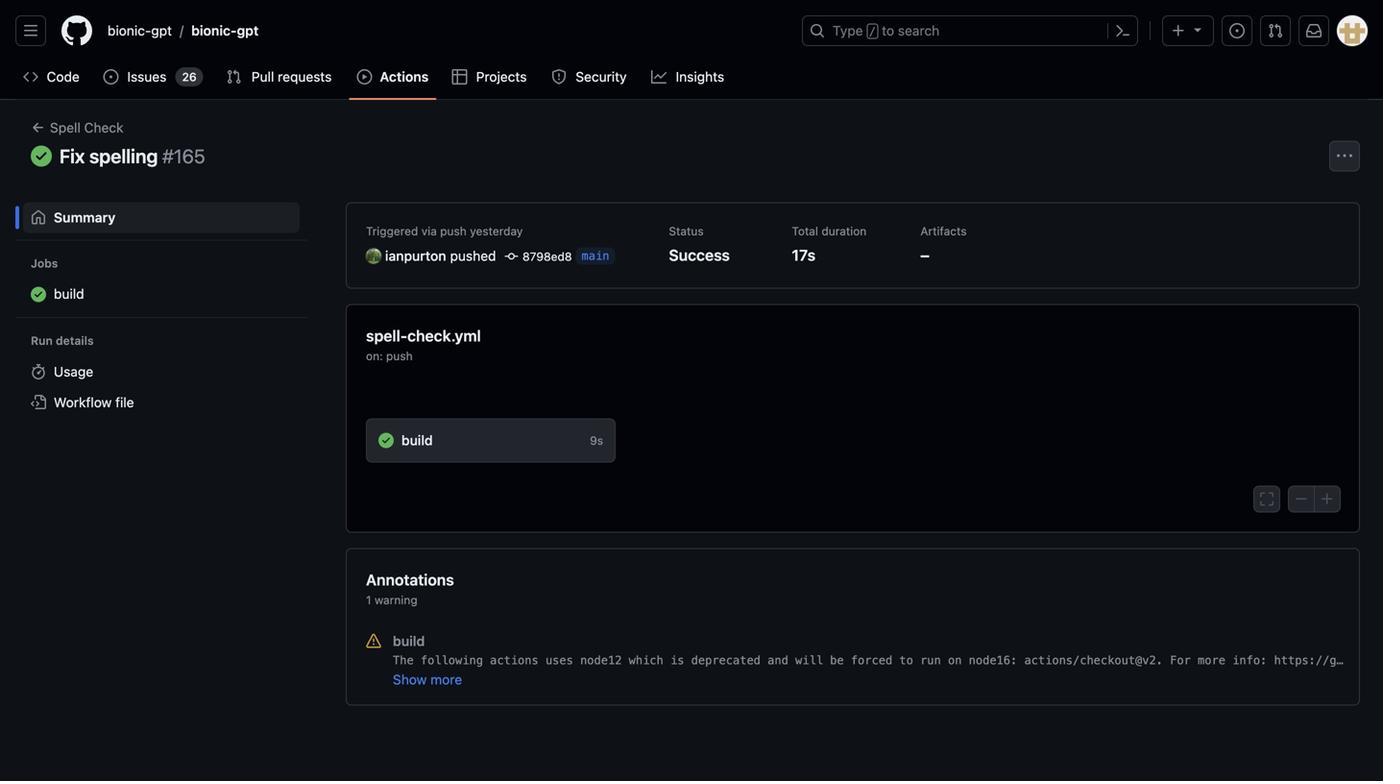 Task type: vqa. For each thing, say whether or not it's contained in the screenshot.
CUSTOMIZE at the left
no



Task type: locate. For each thing, give the bounding box(es) containing it.
17s link
[[792, 246, 816, 264]]

triangle down image
[[1191, 22, 1206, 37]]

usage link
[[23, 357, 300, 387]]

more down following
[[431, 671, 462, 687]]

1 horizontal spatial issue opened image
[[1230, 23, 1245, 38]]

0 horizontal spatial gpt
[[151, 23, 172, 38]]

0 horizontal spatial more
[[431, 671, 462, 687]]

duration
[[822, 224, 867, 238]]

jobs build
[[31, 256, 84, 302]]

annotations 1 warning
[[366, 571, 454, 607]]

/ right type
[[869, 25, 876, 38]]

build link
[[23, 279, 300, 311], [393, 632, 1344, 651]]

issues
[[127, 69, 167, 85]]

–
[[921, 246, 930, 264]]

code image
[[23, 69, 38, 85]]

0 horizontal spatial push
[[386, 349, 413, 362]]

0 vertical spatial build
[[54, 286, 84, 302]]

1 vertical spatial build link
[[393, 632, 1344, 651]]

artifacts
[[921, 224, 967, 238]]

push down spell-
[[386, 349, 413, 362]]

plus image
[[1171, 23, 1187, 38]]

status
[[669, 224, 704, 238]]

pull requests
[[252, 69, 332, 85]]

type
[[833, 23, 863, 38]]

which
[[629, 654, 664, 667]]

search
[[898, 23, 940, 38]]

actions/checkout@v2.
[[1025, 654, 1164, 667]]

1 horizontal spatial push
[[440, 224, 467, 238]]

issue opened image left git pull request icon at the right top of the page
[[1230, 23, 1245, 38]]

to left run
[[900, 654, 914, 667]]

build right completed successfully icon
[[402, 432, 433, 448]]

bionic-
[[108, 23, 151, 38], [191, 23, 237, 38]]

usage
[[54, 364, 93, 380]]

warning
[[375, 593, 418, 607]]

triggered via push yesterday
[[366, 224, 523, 238]]

more
[[1198, 654, 1226, 667], [431, 671, 462, 687]]

success
[[669, 246, 730, 264]]

gpt up git pull request image
[[237, 23, 259, 38]]

build the following actions uses node12 which is deprecated and will be forced to run on node16: actions/checkout@v2. for more info: https://github.b show more
[[393, 633, 1384, 687]]

list containing bionic-gpt / bionic-gpt
[[100, 15, 791, 46]]

build inside build the following actions uses node12 which is deprecated and will be forced to run on node16: actions/checkout@v2. for more info: https://github.b show more
[[393, 633, 425, 649]]

to left "search"
[[882, 23, 895, 38]]

1 vertical spatial build
[[402, 432, 433, 448]]

0 horizontal spatial build link
[[23, 279, 300, 311]]

fix
[[60, 144, 85, 167]]

1 horizontal spatial to
[[900, 654, 914, 667]]

jobs
[[31, 256, 58, 270]]

node16:
[[969, 654, 1018, 667]]

following
[[421, 654, 483, 667]]

push inside spell-check.yml on: push
[[386, 349, 413, 362]]

0 horizontal spatial issue opened image
[[103, 69, 119, 85]]

ianpurton
[[385, 248, 446, 264]]

to
[[882, 23, 895, 38], [900, 654, 914, 667]]

artifacts –
[[921, 224, 967, 264]]

push right via
[[440, 224, 467, 238]]

build down jobs
[[54, 286, 84, 302]]

0 vertical spatial more
[[1198, 654, 1226, 667]]

0 horizontal spatial to
[[882, 23, 895, 38]]

1 horizontal spatial bionic-
[[191, 23, 237, 38]]

/ up 26
[[180, 23, 184, 38]]

bionic- up issues
[[108, 23, 151, 38]]

on
[[948, 654, 962, 667]]

projects link
[[444, 62, 536, 91]]

1 horizontal spatial gpt
[[237, 23, 259, 38]]

issue opened image left issues
[[103, 69, 119, 85]]

8798ed8
[[519, 250, 572, 263]]

requests
[[278, 69, 332, 85]]

build link down summary link
[[23, 279, 300, 311]]

summary
[[54, 209, 116, 225]]

more right for
[[1198, 654, 1226, 667]]

run
[[921, 654, 941, 667]]

actions link
[[349, 62, 437, 91]]

spell check
[[50, 120, 123, 135]]

deprecated
[[691, 654, 761, 667]]

gpt
[[151, 23, 172, 38], [237, 23, 259, 38]]

issue opened image
[[1230, 23, 1245, 38], [103, 69, 119, 85]]

1 vertical spatial to
[[900, 654, 914, 667]]

push
[[440, 224, 467, 238], [386, 349, 413, 362]]

1 vertical spatial issue opened image
[[103, 69, 119, 85]]

triggered
[[366, 224, 418, 238]]

main
[[582, 249, 610, 263]]

run details
[[31, 334, 94, 348]]

spell-
[[366, 326, 408, 345]]

actions
[[490, 654, 539, 667]]

issue opened image for git pull request image
[[103, 69, 119, 85]]

0 horizontal spatial bionic-
[[108, 23, 151, 38]]

gpt up issues
[[151, 23, 172, 38]]

bionic- up git pull request image
[[191, 23, 237, 38]]

0 horizontal spatial /
[[180, 23, 184, 38]]

0 vertical spatial build link
[[23, 279, 300, 311]]

build link up forced
[[393, 632, 1344, 651]]

bionic-gpt link up issues
[[100, 15, 180, 46]]

build
[[54, 286, 84, 302], [402, 432, 433, 448], [393, 633, 425, 649]]

0 horizontal spatial bionic-gpt link
[[100, 15, 180, 46]]

0 vertical spatial issue opened image
[[1230, 23, 1245, 38]]

code
[[47, 69, 80, 85]]

build inside jobs build
[[54, 286, 84, 302]]

list
[[100, 15, 791, 46]]

1 horizontal spatial build link
[[393, 632, 1344, 651]]

forced
[[851, 654, 893, 667]]

bionic-gpt link up git pull request image
[[184, 15, 266, 46]]

2 vertical spatial build
[[393, 633, 425, 649]]

https://github.b
[[1275, 654, 1384, 667]]

0 vertical spatial push
[[440, 224, 467, 238]]

check
[[84, 120, 123, 135]]

26
[[182, 70, 197, 84]]

build up the the
[[393, 633, 425, 649]]

1 horizontal spatial /
[[869, 25, 876, 38]]

1 horizontal spatial bionic-gpt link
[[184, 15, 266, 46]]

bionic-gpt link
[[100, 15, 180, 46], [184, 15, 266, 46]]

via
[[422, 224, 437, 238]]

1 vertical spatial push
[[386, 349, 413, 362]]

2 gpt from the left
[[237, 23, 259, 38]]

/ inside bionic-gpt / bionic-gpt
[[180, 23, 184, 38]]

17s
[[792, 246, 816, 264]]

1
[[366, 593, 371, 607]]

will
[[796, 654, 823, 667]]

on:
[[366, 349, 383, 362]]

annotations
[[366, 571, 454, 589]]



Task type: describe. For each thing, give the bounding box(es) containing it.
show workflow options image
[[1338, 148, 1353, 164]]

and
[[768, 654, 789, 667]]

2 bionic- from the left
[[191, 23, 237, 38]]

1 gpt from the left
[[151, 23, 172, 38]]

is
[[671, 654, 685, 667]]

fix spelling #165
[[60, 144, 205, 167]]

show
[[393, 671, 427, 687]]

completed successfully image
[[379, 433, 394, 448]]

git pull request image
[[227, 69, 242, 85]]

node12
[[580, 654, 622, 667]]

type / to search
[[833, 23, 940, 38]]

homepage image
[[61, 15, 92, 46]]

git pull request image
[[1268, 23, 1284, 38]]

details
[[56, 334, 94, 348]]

play image
[[357, 69, 372, 85]]

actions
[[380, 69, 429, 85]]

spell-check.yml on: push
[[366, 326, 481, 362]]

be
[[830, 654, 844, 667]]

file
[[115, 395, 134, 411]]

spell-check.yml link
[[366, 324, 481, 347]]

show more button
[[393, 670, 462, 689]]

main link
[[576, 247, 615, 264]]

code link
[[15, 62, 88, 91]]

for
[[1170, 654, 1191, 667]]

pushed
[[450, 248, 496, 264]]

1 bionic- from the left
[[108, 23, 151, 38]]

spelling
[[89, 144, 158, 167]]

run details list
[[23, 357, 300, 418]]

total duration 17s
[[792, 224, 867, 264]]

uses
[[546, 654, 573, 667]]

info:
[[1233, 654, 1268, 667]]

1 vertical spatial more
[[431, 671, 462, 687]]

build for build the following actions uses node12 which is deprecated and will be forced to run on node16: actions/checkout@v2. for more info: https://github.b show more
[[393, 633, 425, 649]]

2 bionic-gpt link from the left
[[184, 15, 266, 46]]

9s
[[590, 434, 603, 447]]

check.yml
[[408, 326, 481, 345]]

shield image
[[551, 69, 567, 85]]

run
[[31, 334, 53, 348]]

spell
[[50, 120, 81, 135]]

status success
[[669, 224, 730, 264]]

pull
[[252, 69, 274, 85]]

8798ed8 link
[[504, 248, 572, 265]]

alert image
[[366, 633, 381, 649]]

command palette image
[[1116, 23, 1131, 38]]

table image
[[452, 69, 467, 85]]

insights link
[[644, 62, 734, 91]]

bionic-gpt / bionic-gpt
[[108, 23, 259, 38]]

summary link
[[23, 202, 300, 233]]

graph image
[[652, 69, 667, 85]]

total
[[792, 224, 819, 238]]

security
[[576, 69, 627, 85]]

@ianpurton image
[[366, 248, 381, 264]]

issue opened image for git pull request icon at the right top of the page
[[1230, 23, 1245, 38]]

0 vertical spatial to
[[882, 23, 895, 38]]

notifications image
[[1307, 23, 1322, 38]]

workflow file link
[[23, 387, 300, 418]]

arrow left image
[[31, 120, 46, 135]]

projects
[[476, 69, 527, 85]]

1 bionic-gpt link from the left
[[100, 15, 180, 46]]

build for build
[[402, 432, 433, 448]]

git commit image
[[504, 248, 519, 263]]

ianpurton link
[[366, 246, 446, 266]]

#165
[[162, 144, 205, 167]]

/ inside type / to search
[[869, 25, 876, 38]]

1 horizontal spatial more
[[1198, 654, 1226, 667]]

the
[[393, 654, 414, 667]]

completed successfully image
[[31, 145, 52, 166]]

security link
[[544, 62, 636, 91]]

to inside build the following actions uses node12 which is deprecated and will be forced to run on node16: actions/checkout@v2. for more info: https://github.b show more
[[900, 654, 914, 667]]

insights
[[676, 69, 725, 85]]

yesterday
[[470, 224, 523, 238]]

pull requests link
[[219, 62, 342, 91]]

workflow file
[[54, 395, 134, 411]]

spell check link
[[23, 115, 131, 140]]

workflow
[[54, 395, 112, 411]]



